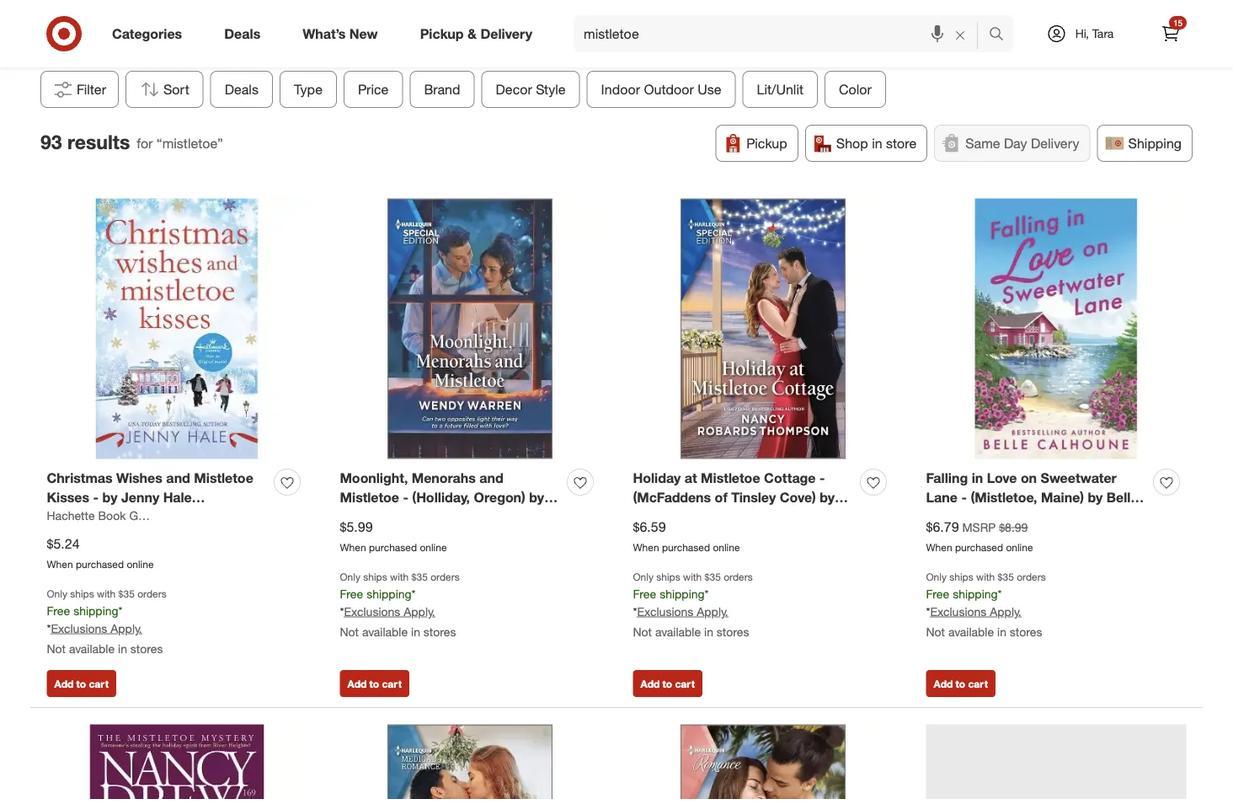 Task type: describe. For each thing, give the bounding box(es) containing it.
when for $6.59
[[633, 541, 660, 553]]

of
[[715, 489, 728, 506]]

maine)
[[1042, 489, 1085, 506]]

lit/unlit button
[[743, 71, 818, 108]]

stores for belle
[[1010, 624, 1043, 639]]

jenny
[[121, 489, 159, 506]]

$5.99 when purchased online
[[340, 519, 447, 553]]

$35 for $6.59
[[705, 570, 721, 583]]

sort button
[[126, 71, 204, 108]]

$8.99
[[1000, 520, 1029, 535]]

by inside moonlight, menorahs and mistletoe - (holliday, oregon) by wendy warren (paperback)
[[529, 489, 545, 506]]

filter button
[[40, 71, 119, 108]]

purchased for $5.99
[[369, 541, 417, 553]]

only ships with $35 orders free shipping * * exclusions apply. not available in stores for $5.24
[[47, 587, 167, 656]]

christmas
[[47, 470, 113, 486]]

exclusions apply. link for $5.99
[[344, 604, 436, 619]]

with for $6.59
[[684, 570, 702, 583]]

in for $5.99
[[411, 624, 420, 639]]

falling in love on sweetwater lane - (mistletoe, maine) by  belle calhoune (paperback) image
[[927, 199, 1187, 459]]

4 add to cart from the left
[[934, 677, 989, 690]]

only down $5.24
[[47, 587, 67, 600]]

online for $5.99
[[420, 541, 447, 553]]

mistletoe magic in tahiti - (christmas pact) large print by  kandy shepherd (paperback) image
[[633, 724, 894, 799]]

type button
[[280, 71, 337, 108]]

same day delivery
[[966, 135, 1080, 151]]

available for holiday at mistletoe cottage - (mcfaddens of tinsley cove) by nancy robards thompson (paperback)
[[656, 624, 701, 639]]

what's
[[303, 25, 346, 42]]

menorahs
[[412, 470, 476, 486]]

when for $5.99
[[340, 541, 366, 553]]

exclusions apply. link for $6.79
[[931, 604, 1022, 619]]

style
[[536, 81, 566, 97]]

free for holiday at mistletoe cottage - (mcfaddens of tinsley cove) by nancy robards thompson (paperback)
[[633, 586, 657, 601]]

same
[[966, 135, 1001, 151]]

4 add to cart button from the left
[[927, 670, 996, 697]]

cottage
[[764, 470, 816, 486]]

christmas wishes and mistletoe kisses -  by jenny hale (paperback)
[[47, 470, 254, 525]]

What can we help you find? suggestions appear below search field
[[574, 15, 994, 52]]

in for $6.79
[[998, 624, 1007, 639]]

pickup button
[[716, 125, 799, 162]]

$5.24
[[47, 535, 80, 552]]

deals link
[[210, 15, 282, 52]]

$6.79
[[927, 519, 960, 535]]

to for $6.59
[[663, 677, 673, 690]]

online for $5.24
[[127, 558, 154, 570]]

not for falling in love on sweetwater lane - (mistletoe, maine) by  belle calhoune (paperback)
[[927, 624, 946, 639]]

cove)
[[780, 489, 816, 506]]

price button
[[344, 71, 403, 108]]

in inside button
[[872, 135, 883, 151]]

warren
[[387, 509, 432, 525]]

holiday at mistletoe cottage - (mcfaddens of tinsley cove) by nancy robards thompson (paperback) link
[[633, 469, 854, 544]]

lit/unlit
[[757, 81, 804, 97]]

wendy
[[340, 509, 383, 525]]

mistletoe for christmas wishes and mistletoe kisses -  by jenny hale (paperback)
[[194, 470, 254, 486]]

moonlight, menorahs and mistletoe - (holliday, oregon) by wendy warren (paperback) link
[[340, 469, 561, 525]]

calhoune
[[927, 509, 988, 525]]

hachette
[[47, 508, 95, 523]]

holiday at mistletoe cottage - (mcfaddens of tinsley cove) by  nancy robards thompson (paperback) image
[[633, 199, 894, 459]]

shipping for $6.59
[[660, 586, 705, 601]]

holiday
[[633, 470, 681, 486]]

$35 for $6.79
[[998, 570, 1015, 583]]

color button
[[825, 71, 887, 108]]

sweetwater
[[1041, 470, 1117, 486]]

brand
[[424, 81, 461, 97]]

indoor outdoor use
[[602, 81, 722, 97]]

cart for $6.59
[[675, 677, 695, 690]]

shipping button
[[1098, 125, 1193, 162]]

orders down $5.24 when purchased online
[[138, 587, 167, 600]]

- inside the christmas wishes and mistletoe kisses -  by jenny hale (paperback)
[[93, 489, 99, 506]]

exclusions for moonlight, menorahs and mistletoe - (holliday, oregon) by wendy warren (paperback)
[[344, 604, 401, 619]]

deals button
[[211, 71, 273, 108]]

categories link
[[98, 15, 203, 52]]

$6.59 when purchased online
[[633, 519, 740, 553]]

add to cart button for $6.59
[[633, 670, 703, 697]]

93 results for "mistletoe"
[[40, 130, 223, 153]]

when for $5.24
[[47, 558, 73, 570]]

online for $6.59
[[713, 541, 740, 553]]

moonlight, menorahs and mistletoe - (holliday, oregon) by  wendy warren (paperback) image
[[340, 199, 601, 459]]

(paperback) inside moonlight, menorahs and mistletoe - (holliday, oregon) by wendy warren (paperback)
[[436, 509, 514, 525]]

healed by a mistletoe kiss - large print by  alison roberts (paperback) image
[[340, 724, 601, 799]]

only ships with $35 orders free shipping * * exclusions apply. not available in stores for $6.59
[[633, 570, 753, 639]]

at
[[685, 470, 698, 486]]

shop in store
[[837, 135, 917, 151]]

free for moonlight, menorahs and mistletoe - (holliday, oregon) by wendy warren (paperback)
[[340, 586, 363, 601]]

$5.24 when purchased online
[[47, 535, 154, 570]]

hachette book group
[[47, 508, 162, 523]]

(mistletoe,
[[971, 489, 1038, 506]]

falling in love on sweetwater lane - (mistletoe, maine) by  belle calhoune (paperback) link
[[927, 469, 1148, 525]]

(paperback) inside falling in love on sweetwater lane - (mistletoe, maine) by  belle calhoune (paperback)
[[992, 509, 1069, 525]]

add for $6.59
[[641, 677, 660, 690]]

exclusions down $5.24 when purchased online
[[51, 621, 107, 636]]

on
[[1022, 470, 1038, 486]]

(paperback) inside the christmas wishes and mistletoe kisses -  by jenny hale (paperback)
[[47, 509, 125, 525]]

$35 for $5.99
[[412, 570, 428, 583]]

belle
[[1107, 489, 1139, 506]]

not for holiday at mistletoe cottage - (mcfaddens of tinsley cove) by nancy robards thompson (paperback)
[[633, 624, 652, 639]]

tinsley
[[732, 489, 776, 506]]

by inside "holiday at mistletoe cottage - (mcfaddens of tinsley cove) by nancy robards thompson (paperback)"
[[820, 489, 835, 506]]

in for $6.59
[[705, 624, 714, 639]]

pickup & delivery link
[[406, 15, 554, 52]]

color
[[840, 81, 872, 97]]

love
[[988, 470, 1018, 486]]

online inside "$6.79 msrp $8.99 when purchased online"
[[1007, 541, 1034, 553]]

shipping for $6.79
[[953, 586, 998, 601]]

moonlight, menorahs and mistletoe - (holliday, oregon) by wendy warren (paperback)
[[340, 470, 545, 525]]

(holliday,
[[412, 489, 470, 506]]

pickup & delivery
[[420, 25, 533, 42]]

"mistletoe"
[[157, 135, 223, 151]]

add to cart button for $5.99
[[340, 670, 409, 697]]

mistletoe for moonlight, menorahs and mistletoe - (holliday, oregon) by wendy warren (paperback)
[[340, 489, 399, 506]]

book
[[98, 508, 126, 523]]

day
[[1005, 135, 1028, 151]]

deals for deals button
[[225, 81, 259, 97]]

type
[[294, 81, 323, 97]]

what's new
[[303, 25, 378, 42]]

thompson
[[736, 509, 804, 525]]

holiday at mistletoe cottage - (mcfaddens of tinsley cove) by nancy robards thompson (paperback)
[[633, 470, 835, 544]]

and for wishes
[[166, 470, 190, 486]]

categories
[[112, 25, 182, 42]]

4 add from the left
[[934, 677, 953, 690]]

search button
[[982, 15, 1022, 56]]

tara
[[1093, 26, 1115, 41]]

falling in love on sweetwater lane - (mistletoe, maine) by  belle calhoune (paperback)
[[927, 470, 1139, 525]]

not for moonlight, menorahs and mistletoe - (holliday, oregon) by wendy warren (paperback)
[[340, 624, 359, 639]]

15
[[1174, 17, 1183, 28]]

group
[[129, 508, 162, 523]]

&
[[468, 25, 477, 42]]

apply. for $6.59
[[697, 604, 729, 619]]

(mcfaddens
[[633, 489, 711, 506]]

decor
[[496, 81, 533, 97]]

with for $5.99
[[390, 570, 409, 583]]

filter
[[77, 81, 106, 97]]

deals for deals link
[[224, 25, 261, 42]]

orders for maine)
[[1017, 570, 1047, 583]]

falling
[[927, 470, 969, 486]]



Task type: vqa. For each thing, say whether or not it's contained in the screenshot.
third Add to cart Button from right
yes



Task type: locate. For each thing, give the bounding box(es) containing it.
rancher under the mistletoe & one night with a cowboy - by  joanne rock & tanya michaels (paperback) image
[[927, 724, 1187, 799]]

apply. for $6.79
[[990, 604, 1022, 619]]

wishes
[[116, 470, 163, 486]]

when down $5.99
[[340, 541, 366, 553]]

shipping for $5.99
[[367, 586, 412, 601]]

purchased inside "$6.79 msrp $8.99 when purchased online"
[[956, 541, 1004, 553]]

mistletoe inside "holiday at mistletoe cottage - (mcfaddens of tinsley cove) by nancy robards thompson (paperback)"
[[701, 470, 761, 486]]

free down $5.24
[[47, 603, 70, 618]]

only ships with $35 orders free shipping * * exclusions apply. not available in stores down $6.59 when purchased online
[[633, 570, 753, 639]]

orders for cove)
[[724, 570, 753, 583]]

0 vertical spatial pickup
[[420, 25, 464, 42]]

exclusions apply. link down "$6.79 msrp $8.99 when purchased online"
[[931, 604, 1022, 619]]

with down $6.59 when purchased online
[[684, 570, 702, 583]]

ships for $5.99
[[363, 570, 387, 583]]

mistletoe inside the christmas wishes and mistletoe kisses -  by jenny hale (paperback)
[[194, 470, 254, 486]]

(paperback) down nancy
[[633, 528, 711, 544]]

exclusions down "$6.79 msrp $8.99 when purchased online"
[[931, 604, 987, 619]]

only ships with $35 orders free shipping * * exclusions apply. not available in stores for $5.99
[[340, 570, 460, 639]]

hi, tara
[[1076, 26, 1115, 41]]

orders for wendy
[[431, 570, 460, 583]]

hi,
[[1076, 26, 1090, 41]]

available for falling in love on sweetwater lane - (mistletoe, maine) by  belle calhoune (paperback)
[[949, 624, 995, 639]]

1 vertical spatial deals
[[225, 81, 259, 97]]

sort
[[164, 81, 189, 97]]

4 cart from the left
[[969, 677, 989, 690]]

purchased for $5.24
[[76, 558, 124, 570]]

deals down deals link
[[225, 81, 259, 97]]

only ships with $35 orders free shipping * * exclusions apply. not available in stores down "$6.79 msrp $8.99 when purchased online"
[[927, 570, 1047, 639]]

4 to from the left
[[956, 677, 966, 690]]

0 horizontal spatial mistletoe
[[194, 470, 254, 486]]

1 horizontal spatial delivery
[[1032, 135, 1080, 151]]

with down $5.99 when purchased online
[[390, 570, 409, 583]]

2 horizontal spatial mistletoe
[[701, 470, 761, 486]]

exclusions apply. link down $5.24 when purchased online
[[51, 621, 142, 636]]

1 add to cart from the left
[[54, 677, 109, 690]]

stores for nancy
[[717, 624, 750, 639]]

1 add from the left
[[54, 677, 74, 690]]

in for $5.24
[[118, 641, 127, 656]]

purchased for $6.59
[[662, 541, 711, 553]]

shop in store button
[[806, 125, 928, 162]]

new
[[350, 25, 378, 42]]

- inside moonlight, menorahs and mistletoe - (holliday, oregon) by wendy warren (paperback)
[[403, 489, 409, 506]]

3 cart from the left
[[675, 677, 695, 690]]

with
[[390, 570, 409, 583], [684, 570, 702, 583], [977, 570, 996, 583], [97, 587, 116, 600]]

with for $6.79
[[977, 570, 996, 583]]

$6.59
[[633, 519, 666, 535]]

3 add to cart from the left
[[641, 677, 695, 690]]

- inside "holiday at mistletoe cottage - (mcfaddens of tinsley cove) by nancy robards thompson (paperback)"
[[820, 470, 826, 486]]

when inside $6.59 when purchased online
[[633, 541, 660, 553]]

online down group
[[127, 558, 154, 570]]

2 to from the left
[[370, 677, 379, 690]]

online down $8.99 on the bottom right of page
[[1007, 541, 1034, 553]]

online inside $5.24 when purchased online
[[127, 558, 154, 570]]

- up hachette book group
[[93, 489, 99, 506]]

online down "robards"
[[713, 541, 740, 553]]

only for holiday at mistletoe cottage - (mcfaddens of tinsley cove) by nancy robards thompson (paperback)
[[633, 570, 654, 583]]

lane
[[927, 489, 958, 506]]

by
[[102, 489, 118, 506], [529, 489, 545, 506], [820, 489, 835, 506], [1088, 489, 1104, 506]]

apply. for $5.99
[[404, 604, 436, 619]]

with for $5.24
[[97, 587, 116, 600]]

decor style
[[496, 81, 566, 97]]

pickup for pickup
[[747, 135, 788, 151]]

nancy
[[633, 509, 674, 525]]

add for $5.99
[[348, 677, 367, 690]]

robards
[[677, 509, 732, 525]]

only
[[340, 570, 361, 583], [633, 570, 654, 583], [927, 570, 947, 583], [47, 587, 67, 600]]

free for falling in love on sweetwater lane - (mistletoe, maine) by  belle calhoune (paperback)
[[927, 586, 950, 601]]

2 add to cart button from the left
[[340, 670, 409, 697]]

ships for $6.59
[[657, 570, 681, 583]]

shop
[[837, 135, 869, 151]]

by inside the christmas wishes and mistletoe kisses -  by jenny hale (paperback)
[[102, 489, 118, 506]]

only ships with $35 orders free shipping * * exclusions apply. not available in stores
[[340, 570, 460, 639], [633, 570, 753, 639], [927, 570, 1047, 639], [47, 587, 167, 656]]

delivery inside "button"
[[1032, 135, 1080, 151]]

(paperback) down the oregon)
[[436, 509, 514, 525]]

stores for (paperback)
[[424, 624, 456, 639]]

pickup inside button
[[747, 135, 788, 151]]

ships down $5.24 when purchased online
[[70, 587, 94, 600]]

1 to from the left
[[76, 677, 86, 690]]

exclusions apply. link for $6.59
[[638, 604, 729, 619]]

when
[[340, 541, 366, 553], [633, 541, 660, 553], [927, 541, 953, 553], [47, 558, 73, 570]]

by up book
[[102, 489, 118, 506]]

$35 down "$6.79 msrp $8.99 when purchased online"
[[998, 570, 1015, 583]]

and up 'hale'
[[166, 470, 190, 486]]

online
[[420, 541, 447, 553], [713, 541, 740, 553], [1007, 541, 1034, 553], [127, 558, 154, 570]]

available for moonlight, menorahs and mistletoe - (holliday, oregon) by wendy warren (paperback)
[[362, 624, 408, 639]]

purchased inside $5.24 when purchased online
[[76, 558, 124, 570]]

purchased inside $5.99 when purchased online
[[369, 541, 417, 553]]

2 add to cart from the left
[[348, 677, 402, 690]]

with down $5.24 when purchased online
[[97, 587, 116, 600]]

msrp
[[963, 520, 996, 535]]

pickup for pickup & delivery
[[420, 25, 464, 42]]

1 add to cart button from the left
[[47, 670, 116, 697]]

2 add from the left
[[348, 677, 367, 690]]

orders down $6.59 when purchased online
[[724, 570, 753, 583]]

$6.79 msrp $8.99 when purchased online
[[927, 519, 1034, 553]]

exclusions down $5.99 when purchased online
[[344, 604, 401, 619]]

$35 down $5.24 when purchased online
[[119, 587, 135, 600]]

-
[[820, 470, 826, 486], [93, 489, 99, 506], [403, 489, 409, 506], [962, 489, 968, 506]]

and
[[166, 470, 190, 486], [480, 470, 504, 486]]

0 vertical spatial delivery
[[481, 25, 533, 42]]

with down "$6.79 msrp $8.99 when purchased online"
[[977, 570, 996, 583]]

christmas wishes and mistletoe kisses -  by jenny hale (paperback) link
[[47, 469, 268, 525]]

only ships with $35 orders free shipping * * exclusions apply. not available in stores for $6.79
[[927, 570, 1047, 639]]

oregon)
[[474, 489, 526, 506]]

shipping down $5.99 when purchased online
[[367, 586, 412, 601]]

93
[[40, 130, 62, 153]]

- up warren
[[403, 489, 409, 506]]

orders down $8.99 on the bottom right of page
[[1017, 570, 1047, 583]]

apply. down $6.59 when purchased online
[[697, 604, 729, 619]]

apply. for $5.24
[[111, 621, 142, 636]]

3 to from the left
[[663, 677, 673, 690]]

exclusions for falling in love on sweetwater lane - (mistletoe, maine) by  belle calhoune (paperback)
[[931, 604, 987, 619]]

apply. down $5.24 when purchased online
[[111, 621, 142, 636]]

in
[[872, 135, 883, 151], [972, 470, 984, 486], [411, 624, 420, 639], [705, 624, 714, 639], [998, 624, 1007, 639], [118, 641, 127, 656]]

2 deals from the top
[[225, 81, 259, 97]]

2 by from the left
[[529, 489, 545, 506]]

moonlight,
[[340, 470, 408, 486]]

only ships with $35 orders free shipping * * exclusions apply. not available in stores down $5.99 when purchased online
[[340, 570, 460, 639]]

1 cart from the left
[[89, 677, 109, 690]]

cart
[[89, 677, 109, 690], [382, 677, 402, 690], [675, 677, 695, 690], [969, 677, 989, 690]]

online down warren
[[420, 541, 447, 553]]

cart for $5.99
[[382, 677, 402, 690]]

shipping down $5.24 when purchased online
[[73, 603, 118, 618]]

exclusions for holiday at mistletoe cottage - (mcfaddens of tinsley cove) by nancy robards thompson (paperback)
[[638, 604, 694, 619]]

kisses
[[47, 489, 89, 506]]

free down $5.99
[[340, 586, 363, 601]]

and for menorahs
[[480, 470, 504, 486]]

exclusions apply. link down $6.59 when purchased online
[[638, 604, 729, 619]]

0 vertical spatial deals
[[224, 25, 261, 42]]

only for moonlight, menorahs and mistletoe - (holliday, oregon) by wendy warren (paperback)
[[340, 570, 361, 583]]

only down $6.79
[[927, 570, 947, 583]]

free down $6.79
[[927, 586, 950, 601]]

apply.
[[404, 604, 436, 619], [697, 604, 729, 619], [990, 604, 1022, 619], [111, 621, 142, 636]]

mistletoe mystery - (nancy drew) by  carolyn keene (paperback) image
[[47, 724, 307, 799]]

only ships with $35 orders free shipping * * exclusions apply. not available in stores down $5.24 when purchased online
[[47, 587, 167, 656]]

$35 for $5.24
[[119, 587, 135, 600]]

3 add to cart button from the left
[[633, 670, 703, 697]]

shipping down $6.59 when purchased online
[[660, 586, 705, 601]]

$35 down $6.59 when purchased online
[[705, 570, 721, 583]]

to
[[76, 677, 86, 690], [370, 677, 379, 690], [663, 677, 673, 690], [956, 677, 966, 690]]

free
[[340, 586, 363, 601], [633, 586, 657, 601], [927, 586, 950, 601], [47, 603, 70, 618]]

mistletoe
[[194, 470, 254, 486], [701, 470, 761, 486], [340, 489, 399, 506]]

brand button
[[410, 71, 475, 108]]

ships for $6.79
[[950, 570, 974, 583]]

4 by from the left
[[1088, 489, 1104, 506]]

when down $6.79
[[927, 541, 953, 553]]

1 horizontal spatial pickup
[[747, 135, 788, 151]]

search
[[982, 27, 1022, 43]]

0 horizontal spatial pickup
[[420, 25, 464, 42]]

deals
[[224, 25, 261, 42], [225, 81, 259, 97]]

purchased down msrp
[[956, 541, 1004, 553]]

delivery for pickup & delivery
[[481, 25, 533, 42]]

purchased inside $6.59 when purchased online
[[662, 541, 711, 553]]

1 horizontal spatial and
[[480, 470, 504, 486]]

(paperback) inside "holiday at mistletoe cottage - (mcfaddens of tinsley cove) by nancy robards thompson (paperback)"
[[633, 528, 711, 544]]

store
[[887, 135, 917, 151]]

$5.99
[[340, 519, 373, 535]]

exclusions apply. link down $5.99 when purchased online
[[344, 604, 436, 619]]

1 vertical spatial delivery
[[1032, 135, 1080, 151]]

and up the oregon)
[[480, 470, 504, 486]]

online inside $6.59 when purchased online
[[713, 541, 740, 553]]

not
[[340, 624, 359, 639], [633, 624, 652, 639], [927, 624, 946, 639], [47, 641, 66, 656]]

pickup down lit/unlit 'button'
[[747, 135, 788, 151]]

only for falling in love on sweetwater lane - (mistletoe, maine) by  belle calhoune (paperback)
[[927, 570, 947, 583]]

in inside falling in love on sweetwater lane - (mistletoe, maine) by  belle calhoune (paperback)
[[972, 470, 984, 486]]

advertisement region
[[111, 0, 1123, 40]]

pickup left &
[[420, 25, 464, 42]]

for
[[137, 135, 153, 151]]

christmas wishes and mistletoe kisses -  by jenny hale (paperback) image
[[47, 199, 307, 459]]

3 add from the left
[[641, 677, 660, 690]]

1 deals from the top
[[224, 25, 261, 42]]

hachette book group link
[[47, 507, 162, 524]]

when down the $6.59
[[633, 541, 660, 553]]

same day delivery button
[[935, 125, 1091, 162]]

shipping for $5.24
[[73, 603, 118, 618]]

free down the $6.59
[[633, 586, 657, 601]]

apply. down $5.99 when purchased online
[[404, 604, 436, 619]]

when inside $5.24 when purchased online
[[47, 558, 73, 570]]

by inside falling in love on sweetwater lane - (mistletoe, maine) by  belle calhoune (paperback)
[[1088, 489, 1104, 506]]

decor style button
[[482, 71, 580, 108]]

exclusions down $6.59 when purchased online
[[638, 604, 694, 619]]

and inside moonlight, menorahs and mistletoe - (holliday, oregon) by wendy warren (paperback)
[[480, 470, 504, 486]]

add
[[54, 677, 74, 690], [348, 677, 367, 690], [641, 677, 660, 690], [934, 677, 953, 690]]

use
[[698, 81, 722, 97]]

add to cart for $6.59
[[641, 677, 695, 690]]

$35 down $5.99 when purchased online
[[412, 570, 428, 583]]

shipping
[[1129, 135, 1182, 151]]

deals up deals button
[[224, 25, 261, 42]]

add to cart for $5.99
[[348, 677, 402, 690]]

2 cart from the left
[[382, 677, 402, 690]]

0 horizontal spatial delivery
[[481, 25, 533, 42]]

ships for $5.24
[[70, 587, 94, 600]]

indoor outdoor use button
[[587, 71, 736, 108]]

delivery right 'day'
[[1032, 135, 1080, 151]]

add for $5.24
[[54, 677, 74, 690]]

deals inside button
[[225, 81, 259, 97]]

ships down $5.99 when purchased online
[[363, 570, 387, 583]]

when inside $5.99 when purchased online
[[340, 541, 366, 553]]

orders down $5.99 when purchased online
[[431, 570, 460, 583]]

to for $5.24
[[76, 677, 86, 690]]

15 link
[[1153, 15, 1190, 52]]

- right cottage
[[820, 470, 826, 486]]

indoor
[[602, 81, 641, 97]]

purchased down warren
[[369, 541, 417, 553]]

mistletoe inside moonlight, menorahs and mistletoe - (holliday, oregon) by wendy warren (paperback)
[[340, 489, 399, 506]]

by down sweetwater
[[1088, 489, 1104, 506]]

ships down "$6.79 msrp $8.99 when purchased online"
[[950, 570, 974, 583]]

and inside the christmas wishes and mistletoe kisses -  by jenny hale (paperback)
[[166, 470, 190, 486]]

online inside $5.99 when purchased online
[[420, 541, 447, 553]]

apply. down "$6.79 msrp $8.99 when purchased online"
[[990, 604, 1022, 619]]

1 horizontal spatial mistletoe
[[340, 489, 399, 506]]

(paperback) down (mistletoe,
[[992, 509, 1069, 525]]

3 by from the left
[[820, 489, 835, 506]]

cart for $5.24
[[89, 677, 109, 690]]

exclusions apply. link
[[344, 604, 436, 619], [638, 604, 729, 619], [931, 604, 1022, 619], [51, 621, 142, 636]]

to for $5.99
[[370, 677, 379, 690]]

add to cart
[[54, 677, 109, 690], [348, 677, 402, 690], [641, 677, 695, 690], [934, 677, 989, 690]]

(paperback) down kisses
[[47, 509, 125, 525]]

results
[[67, 130, 130, 153]]

only down $5.99
[[340, 570, 361, 583]]

purchased down $5.24
[[76, 558, 124, 570]]

- up calhoune
[[962, 489, 968, 506]]

hale
[[163, 489, 192, 506]]

shipping down "$6.79 msrp $8.99 when purchased online"
[[953, 586, 998, 601]]

delivery right &
[[481, 25, 533, 42]]

0 horizontal spatial and
[[166, 470, 190, 486]]

1 vertical spatial pickup
[[747, 135, 788, 151]]

exclusions apply. link for $5.24
[[51, 621, 142, 636]]

shipping
[[367, 586, 412, 601], [660, 586, 705, 601], [953, 586, 998, 601], [73, 603, 118, 618]]

add to cart button for $5.24
[[47, 670, 116, 697]]

what's new link
[[288, 15, 399, 52]]

add to cart for $5.24
[[54, 677, 109, 690]]

1 by from the left
[[102, 489, 118, 506]]

only down the $6.59
[[633, 570, 654, 583]]

ships
[[363, 570, 387, 583], [657, 570, 681, 583], [950, 570, 974, 583], [70, 587, 94, 600]]

1 and from the left
[[166, 470, 190, 486]]

purchased down "robards"
[[662, 541, 711, 553]]

when inside "$6.79 msrp $8.99 when purchased online"
[[927, 541, 953, 553]]

when down $5.24
[[47, 558, 73, 570]]

- inside falling in love on sweetwater lane - (mistletoe, maine) by  belle calhoune (paperback)
[[962, 489, 968, 506]]

delivery for same day delivery
[[1032, 135, 1080, 151]]

by right the oregon)
[[529, 489, 545, 506]]

outdoor
[[644, 81, 694, 97]]

2 and from the left
[[480, 470, 504, 486]]

ships down $6.59 when purchased online
[[657, 570, 681, 583]]

by right cove)
[[820, 489, 835, 506]]



